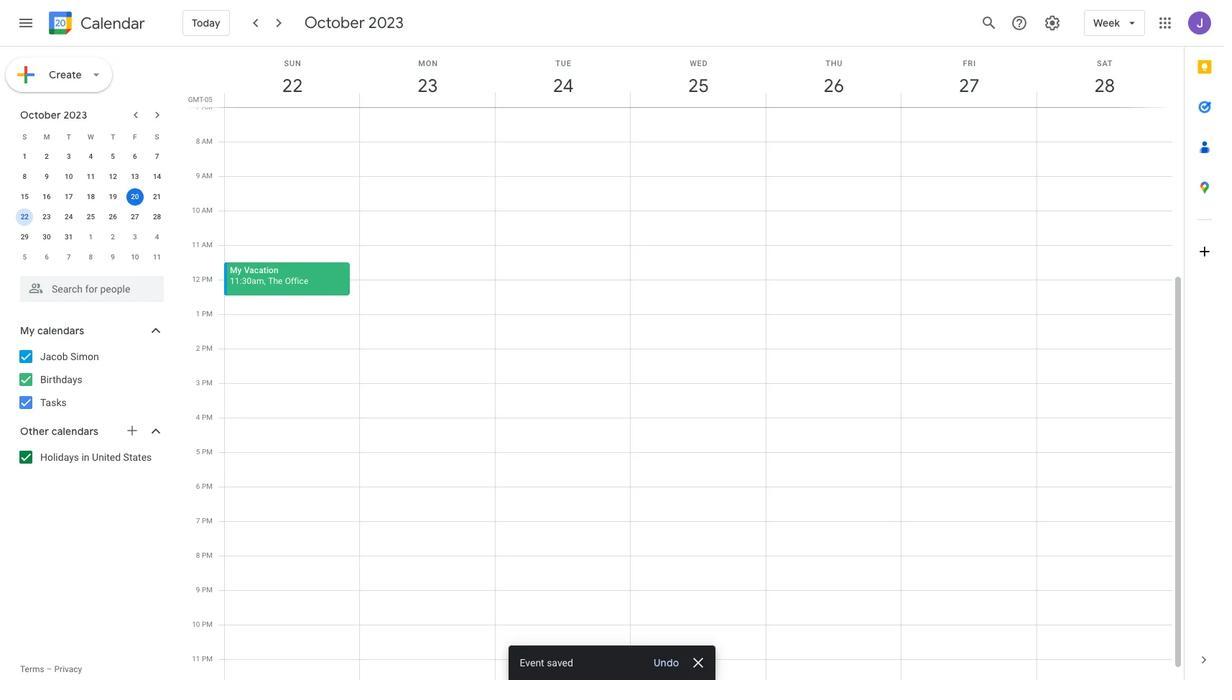 Task type: describe. For each thing, give the bounding box(es) containing it.
2 s from the left
[[155, 133, 159, 141]]

9 for 9 pm
[[196, 586, 200, 594]]

sun
[[284, 59, 302, 68]]

30 element
[[38, 229, 55, 246]]

5 for november 5 element
[[23, 253, 27, 261]]

19 element
[[104, 188, 122, 206]]

1 vertical spatial 2023
[[64, 109, 87, 121]]

22 inside cell
[[21, 213, 29, 221]]

16 element
[[38, 188, 55, 206]]

pm for 9 pm
[[202, 586, 213, 594]]

16
[[43, 193, 51, 201]]

25 inside 'element'
[[87, 213, 95, 221]]

20
[[131, 193, 139, 201]]

november 1 element
[[82, 229, 100, 246]]

7 for 7 am
[[196, 103, 200, 111]]

30
[[43, 233, 51, 241]]

1 for november 1 element
[[89, 233, 93, 241]]

terms link
[[20, 664, 44, 674]]

12 for 12 pm
[[192, 275, 200, 283]]

row containing 8
[[14, 167, 168, 187]]

26 element
[[104, 208, 122, 226]]

27 column header
[[901, 47, 1038, 107]]

1 pm
[[196, 310, 213, 318]]

24 column header
[[495, 47, 631, 107]]

other calendars
[[20, 425, 99, 438]]

17
[[65, 193, 73, 201]]

1 horizontal spatial 2023
[[369, 13, 404, 33]]

20 cell
[[124, 187, 146, 207]]

states
[[123, 451, 152, 463]]

7 for november 7 element
[[67, 253, 71, 261]]

6 pm
[[196, 482, 213, 490]]

26 inside row
[[109, 213, 117, 221]]

26 link
[[818, 70, 851, 103]]

thu 26
[[823, 59, 844, 98]]

22 column header
[[224, 47, 360, 107]]

sat 28
[[1094, 59, 1115, 98]]

29 element
[[16, 229, 33, 246]]

12 element
[[104, 168, 122, 185]]

8 for 'november 8' element at the left of the page
[[89, 253, 93, 261]]

28 link
[[1089, 70, 1122, 103]]

2 for 2 pm
[[196, 344, 200, 352]]

wed
[[690, 59, 708, 68]]

event
[[520, 657, 545, 669]]

13
[[131, 173, 139, 180]]

pm for 3 pm
[[202, 379, 213, 387]]

pm for 4 pm
[[202, 413, 213, 421]]

9 up 16
[[45, 173, 49, 180]]

27 inside 27 element
[[131, 213, 139, 221]]

tasks
[[40, 397, 67, 408]]

2 t from the left
[[111, 133, 115, 141]]

9 for the "november 9" element
[[111, 253, 115, 261]]

row containing 15
[[14, 187, 168, 207]]

2 pm
[[196, 344, 213, 352]]

4 pm
[[196, 413, 213, 421]]

0 horizontal spatial october
[[20, 109, 61, 121]]

office
[[285, 276, 309, 286]]

simon
[[70, 351, 99, 362]]

8 pm
[[196, 551, 213, 559]]

18 element
[[82, 188, 100, 206]]

holidays in united states
[[40, 451, 152, 463]]

25 inside wed 25
[[688, 74, 708, 98]]

3 for november 3 element
[[133, 233, 137, 241]]

10 element
[[60, 168, 77, 185]]

10 for 10 pm
[[192, 620, 200, 628]]

24 element
[[60, 208, 77, 226]]

terms – privacy
[[20, 664, 82, 674]]

main drawer image
[[17, 14, 35, 32]]

25 link
[[682, 70, 716, 103]]

today button
[[183, 6, 230, 40]]

23 element
[[38, 208, 55, 226]]

tue 24
[[552, 59, 573, 98]]

23 inside mon 23
[[417, 74, 437, 98]]

row containing 1
[[14, 147, 168, 167]]

9 for 9 am
[[196, 172, 200, 180]]

8 for 8 pm
[[196, 551, 200, 559]]

9 pm
[[196, 586, 213, 594]]

27 link
[[953, 70, 986, 103]]

create
[[49, 68, 82, 81]]

am for 11 am
[[202, 241, 213, 249]]

28 inside row
[[153, 213, 161, 221]]

05
[[205, 96, 213, 104]]

10 pm
[[192, 620, 213, 628]]

row containing 5
[[14, 247, 168, 267]]

calendar
[[81, 13, 145, 33]]

1 s from the left
[[23, 133, 27, 141]]

pm for 12 pm
[[202, 275, 213, 283]]

jacob
[[40, 351, 68, 362]]

5 pm
[[196, 448, 213, 456]]

1 horizontal spatial 6
[[133, 152, 137, 160]]

gmt-05
[[188, 96, 213, 104]]

7 am
[[196, 103, 213, 111]]

f
[[133, 133, 137, 141]]

15
[[21, 193, 29, 201]]

am for 7 am
[[202, 103, 213, 111]]

23 column header
[[360, 47, 496, 107]]

3 pm
[[196, 379, 213, 387]]

settings menu image
[[1045, 14, 1062, 32]]

pm for 6 pm
[[202, 482, 213, 490]]

0 vertical spatial 5
[[111, 152, 115, 160]]

add other calendars image
[[125, 423, 139, 438]]

sat
[[1098, 59, 1114, 68]]

31
[[65, 233, 73, 241]]

18
[[87, 193, 95, 201]]

november 9 element
[[104, 249, 122, 266]]

privacy link
[[54, 664, 82, 674]]

today
[[192, 17, 220, 29]]

11 pm
[[192, 655, 213, 663]]

m
[[44, 133, 50, 141]]

the
[[268, 276, 283, 286]]

11 for 11 element
[[87, 173, 95, 180]]

23 inside row group
[[43, 213, 51, 221]]

other calendars button
[[3, 420, 178, 443]]

fri
[[964, 59, 977, 68]]

w
[[88, 133, 94, 141]]

pm for 2 pm
[[202, 344, 213, 352]]

27 element
[[126, 208, 144, 226]]

united
[[92, 451, 121, 463]]

mon 23
[[417, 59, 438, 98]]

14 element
[[149, 168, 166, 185]]

4 for 'november 4' element
[[155, 233, 159, 241]]

10 for november 10 element
[[131, 253, 139, 261]]

23 link
[[412, 70, 445, 103]]

pm for 10 pm
[[202, 620, 213, 628]]

11 for november 11 element on the left top
[[153, 253, 161, 261]]

13 element
[[126, 168, 144, 185]]

7 for 7 pm
[[196, 517, 200, 525]]

wed 25
[[688, 59, 708, 98]]

my calendars list
[[3, 345, 178, 414]]

pm for 1 pm
[[202, 310, 213, 318]]

24 inside column header
[[552, 74, 573, 98]]

8 for 8 am
[[196, 137, 200, 145]]

row group containing 1
[[14, 147, 168, 267]]

calendar heading
[[78, 13, 145, 33]]

my calendars
[[20, 324, 84, 337]]



Task type: vqa. For each thing, say whether or not it's contained in the screenshot.
UC for UC Riverside Highlanders
no



Task type: locate. For each thing, give the bounding box(es) containing it.
1 vertical spatial 3
[[133, 233, 137, 241]]

2 horizontal spatial 6
[[196, 482, 200, 490]]

2 vertical spatial 4
[[196, 413, 200, 421]]

october
[[305, 13, 365, 33], [20, 109, 61, 121]]

2 pm from the top
[[202, 310, 213, 318]]

3
[[67, 152, 71, 160], [133, 233, 137, 241], [196, 379, 200, 387]]

1 horizontal spatial 12
[[192, 275, 200, 283]]

1 vertical spatial 2
[[111, 233, 115, 241]]

my for my calendars
[[20, 324, 35, 337]]

calendars up jacob
[[37, 324, 84, 337]]

4 for 4 pm
[[196, 413, 200, 421]]

11 element
[[82, 168, 100, 185]]

22 link
[[276, 70, 309, 103]]

0 vertical spatial 2
[[45, 152, 49, 160]]

6 row from the top
[[14, 227, 168, 247]]

pm for 8 pm
[[202, 551, 213, 559]]

4 am from the top
[[202, 206, 213, 214]]

0 horizontal spatial s
[[23, 133, 27, 141]]

row containing 29
[[14, 227, 168, 247]]

october up m
[[20, 109, 61, 121]]

28 down the 21 'element'
[[153, 213, 161, 221]]

am for 8 am
[[202, 137, 213, 145]]

20, today element
[[126, 188, 144, 206]]

0 vertical spatial 6
[[133, 152, 137, 160]]

1 pm from the top
[[202, 275, 213, 283]]

2 row from the top
[[14, 147, 168, 167]]

0 horizontal spatial t
[[67, 133, 71, 141]]

row down november 1 element
[[14, 247, 168, 267]]

2 for november 2 element at the top of page
[[111, 233, 115, 241]]

1 vertical spatial 25
[[87, 213, 95, 221]]

7 up "8 pm"
[[196, 517, 200, 525]]

12 inside row group
[[109, 173, 117, 180]]

5 for 5 pm
[[196, 448, 200, 456]]

7 up "14"
[[155, 152, 159, 160]]

1 horizontal spatial my
[[230, 265, 242, 275]]

0 vertical spatial my
[[230, 265, 242, 275]]

10 up 11 pm at bottom
[[192, 620, 200, 628]]

pm up "8 pm"
[[202, 517, 213, 525]]

0 vertical spatial 25
[[688, 74, 708, 98]]

2023 up 23 column header
[[369, 13, 404, 33]]

row group
[[14, 147, 168, 267]]

6 for 6 pm
[[196, 482, 200, 490]]

s right 'f' on the left top of the page
[[155, 133, 159, 141]]

29
[[21, 233, 29, 241]]

1 horizontal spatial 22
[[281, 74, 302, 98]]

25 column header
[[631, 47, 767, 107]]

pm up 1 pm
[[202, 275, 213, 283]]

12 up the 19 on the top of page
[[109, 173, 117, 180]]

sun 22
[[281, 59, 302, 98]]

5 down 4 pm
[[196, 448, 200, 456]]

6 pm from the top
[[202, 448, 213, 456]]

22 cell
[[14, 207, 36, 227]]

25 down 18 element
[[87, 213, 95, 221]]

am
[[202, 103, 213, 111], [202, 137, 213, 145], [202, 172, 213, 180], [202, 206, 213, 214], [202, 241, 213, 249]]

october 2023 grid
[[14, 127, 168, 267]]

1 horizontal spatial october
[[305, 13, 365, 33]]

24 down 17 element
[[65, 213, 73, 221]]

row
[[14, 127, 168, 147], [14, 147, 168, 167], [14, 167, 168, 187], [14, 187, 168, 207], [14, 207, 168, 227], [14, 227, 168, 247], [14, 247, 168, 267]]

15 element
[[16, 188, 33, 206]]

mon
[[419, 59, 438, 68]]

2 down 1 pm
[[196, 344, 200, 352]]

0 vertical spatial 1
[[23, 152, 27, 160]]

9
[[196, 172, 200, 180], [45, 173, 49, 180], [111, 253, 115, 261], [196, 586, 200, 594]]

2 horizontal spatial 4
[[196, 413, 200, 421]]

3 am from the top
[[202, 172, 213, 180]]

am down 8 am at left
[[202, 172, 213, 180]]

27 down "fri"
[[959, 74, 979, 98]]

0 vertical spatial 22
[[281, 74, 302, 98]]

5 row from the top
[[14, 207, 168, 227]]

october 2023
[[305, 13, 404, 33], [20, 109, 87, 121]]

2 vertical spatial 6
[[196, 482, 200, 490]]

1 vertical spatial 4
[[155, 233, 159, 241]]

21
[[153, 193, 161, 201]]

,
[[264, 276, 266, 286]]

0 horizontal spatial 4
[[89, 152, 93, 160]]

saved
[[547, 657, 574, 669]]

23
[[417, 74, 437, 98], [43, 213, 51, 221]]

0 vertical spatial october 2023
[[305, 13, 404, 33]]

pm for 7 pm
[[202, 517, 213, 525]]

5
[[111, 152, 115, 160], [23, 253, 27, 261], [196, 448, 200, 456]]

my inside my vacation 11:30am , the office
[[230, 265, 242, 275]]

1 horizontal spatial 25
[[688, 74, 708, 98]]

row up 18
[[14, 167, 168, 187]]

row up 11 element
[[14, 127, 168, 147]]

0 vertical spatial 2023
[[369, 13, 404, 33]]

6 down 'f' on the left top of the page
[[133, 152, 137, 160]]

0 horizontal spatial october 2023
[[20, 109, 87, 121]]

s
[[23, 133, 27, 141], [155, 133, 159, 141]]

fri 27
[[959, 59, 979, 98]]

my vacation 11:30am , the office
[[230, 265, 309, 286]]

0 horizontal spatial 26
[[109, 213, 117, 221]]

10 down november 3 element
[[131, 253, 139, 261]]

2 horizontal spatial 3
[[196, 379, 200, 387]]

0 horizontal spatial 28
[[153, 213, 161, 221]]

october up 22 column header
[[305, 13, 365, 33]]

5 am from the top
[[202, 241, 213, 249]]

calendars up in on the bottom left of page
[[51, 425, 99, 438]]

1 vertical spatial 5
[[23, 253, 27, 261]]

19
[[109, 193, 117, 201]]

t left 'f' on the left top of the page
[[111, 133, 115, 141]]

row containing 22
[[14, 207, 168, 227]]

8
[[196, 137, 200, 145], [23, 173, 27, 180], [89, 253, 93, 261], [196, 551, 200, 559]]

10
[[65, 173, 73, 180], [192, 206, 200, 214], [131, 253, 139, 261], [192, 620, 200, 628]]

1 horizontal spatial 1
[[89, 233, 93, 241]]

pm up 5 pm
[[202, 413, 213, 421]]

calendar element
[[46, 9, 145, 40]]

1 t from the left
[[67, 133, 71, 141]]

7
[[196, 103, 200, 111], [155, 152, 159, 160], [67, 253, 71, 261], [196, 517, 200, 525]]

1 vertical spatial 28
[[153, 213, 161, 221]]

holidays
[[40, 451, 79, 463]]

8 up 9 am
[[196, 137, 200, 145]]

s left m
[[23, 133, 27, 141]]

None search field
[[0, 270, 178, 302]]

11 down 'november 4' element
[[153, 253, 161, 261]]

26
[[823, 74, 844, 98], [109, 213, 117, 221]]

2 horizontal spatial 5
[[196, 448, 200, 456]]

5 down 29 element
[[23, 253, 27, 261]]

1 vertical spatial 22
[[21, 213, 29, 221]]

tue
[[556, 59, 572, 68]]

7 pm from the top
[[202, 482, 213, 490]]

24 inside 'element'
[[65, 213, 73, 221]]

thu
[[826, 59, 843, 68]]

0 horizontal spatial 22
[[21, 213, 29, 221]]

25 down wed
[[688, 74, 708, 98]]

in
[[82, 451, 90, 463]]

0 vertical spatial 26
[[823, 74, 844, 98]]

0 vertical spatial calendars
[[37, 324, 84, 337]]

pm for 5 pm
[[202, 448, 213, 456]]

7 inside november 7 element
[[67, 253, 71, 261]]

10 am
[[192, 206, 213, 214]]

my calendars button
[[3, 319, 178, 342]]

pm up 2 pm
[[202, 310, 213, 318]]

22 element
[[16, 208, 33, 226]]

3 pm from the top
[[202, 344, 213, 352]]

–
[[46, 664, 52, 674]]

3 up 4 pm
[[196, 379, 200, 387]]

november 10 element
[[126, 249, 144, 266]]

12
[[109, 173, 117, 180], [192, 275, 200, 283]]

2 horizontal spatial 2
[[196, 344, 200, 352]]

week
[[1094, 17, 1121, 29]]

2 down 26 element
[[111, 233, 115, 241]]

calendars for other calendars
[[51, 425, 99, 438]]

november 2 element
[[104, 229, 122, 246]]

privacy
[[54, 664, 82, 674]]

8 up 15
[[23, 173, 27, 180]]

10 for 10 am
[[192, 206, 200, 214]]

27 down '20, today' element
[[131, 213, 139, 221]]

11
[[87, 173, 95, 180], [192, 241, 200, 249], [153, 253, 161, 261], [192, 655, 200, 663]]

9 am
[[196, 172, 213, 180]]

9 up 10 pm
[[196, 586, 200, 594]]

pm down "8 pm"
[[202, 586, 213, 594]]

9 down november 2 element at the top of page
[[111, 253, 115, 261]]

0 horizontal spatial 12
[[109, 173, 117, 180]]

terms
[[20, 664, 44, 674]]

22 down sun
[[281, 74, 302, 98]]

10 up 11 am at the top left
[[192, 206, 200, 214]]

jacob simon
[[40, 351, 99, 362]]

tab list
[[1185, 47, 1225, 640]]

28 inside column header
[[1094, 74, 1115, 98]]

23 down 16 element
[[43, 213, 51, 221]]

10 for 10 'element'
[[65, 173, 73, 180]]

3 for 3 pm
[[196, 379, 200, 387]]

7 left 05
[[196, 103, 200, 111]]

28 element
[[149, 208, 166, 226]]

1 vertical spatial 23
[[43, 213, 51, 221]]

3 row from the top
[[14, 167, 168, 187]]

0 vertical spatial 3
[[67, 152, 71, 160]]

my inside dropdown button
[[20, 324, 35, 337]]

7 down 31 element
[[67, 253, 71, 261]]

pm up 7 pm
[[202, 482, 213, 490]]

calendars
[[37, 324, 84, 337], [51, 425, 99, 438]]

row up 'november 8' element at the left of the page
[[14, 227, 168, 247]]

21 element
[[149, 188, 166, 206]]

pm down 7 pm
[[202, 551, 213, 559]]

2023 down "create"
[[64, 109, 87, 121]]

11 for 11 am
[[192, 241, 200, 249]]

8 down 7 pm
[[196, 551, 200, 559]]

other
[[20, 425, 49, 438]]

am up 12 pm
[[202, 241, 213, 249]]

row down 11 element
[[14, 187, 168, 207]]

0 horizontal spatial 2
[[45, 152, 49, 160]]

am for 9 am
[[202, 172, 213, 180]]

1 vertical spatial 12
[[192, 275, 200, 283]]

11 for 11 pm
[[192, 655, 200, 663]]

1 horizontal spatial 23
[[417, 74, 437, 98]]

26 column header
[[766, 47, 902, 107]]

2 horizontal spatial 1
[[196, 310, 200, 318]]

1 vertical spatial 1
[[89, 233, 93, 241]]

am up 9 am
[[202, 137, 213, 145]]

1 horizontal spatial 26
[[823, 74, 844, 98]]

5 up 12 element
[[111, 152, 115, 160]]

1 down 12 pm
[[196, 310, 200, 318]]

0 horizontal spatial 27
[[131, 213, 139, 221]]

0 horizontal spatial 1
[[23, 152, 27, 160]]

1 horizontal spatial 5
[[111, 152, 115, 160]]

8 down november 1 element
[[89, 253, 93, 261]]

t left 'w'
[[67, 133, 71, 141]]

4 up 5 pm
[[196, 413, 200, 421]]

6 for november 6 element
[[45, 253, 49, 261]]

0 horizontal spatial 23
[[43, 213, 51, 221]]

14
[[153, 173, 161, 180]]

12 down 11 am at the top left
[[192, 275, 200, 283]]

am for 10 am
[[202, 206, 213, 214]]

1 vertical spatial october 2023
[[20, 109, 87, 121]]

26 down 19 element
[[109, 213, 117, 221]]

november 6 element
[[38, 249, 55, 266]]

11:30am
[[230, 276, 264, 286]]

9 pm from the top
[[202, 551, 213, 559]]

grid containing 22
[[184, 47, 1185, 680]]

1 vertical spatial 24
[[65, 213, 73, 221]]

1 horizontal spatial 24
[[552, 74, 573, 98]]

2 vertical spatial 5
[[196, 448, 200, 456]]

0 vertical spatial 24
[[552, 74, 573, 98]]

november 5 element
[[16, 249, 33, 266]]

7 pm
[[196, 517, 213, 525]]

2 vertical spatial 3
[[196, 379, 200, 387]]

1 vertical spatial october
[[20, 109, 61, 121]]

12 for 12
[[109, 173, 117, 180]]

row containing s
[[14, 127, 168, 147]]

28 down sat
[[1094, 74, 1115, 98]]

5 pm from the top
[[202, 413, 213, 421]]

3 down 27 element
[[133, 233, 137, 241]]

10 pm from the top
[[202, 586, 213, 594]]

pm down 10 pm
[[202, 655, 213, 663]]

23 down mon
[[417, 74, 437, 98]]

november 8 element
[[82, 249, 100, 266]]

november 3 element
[[126, 229, 144, 246]]

4 down 28 element
[[155, 233, 159, 241]]

6 up 7 pm
[[196, 482, 200, 490]]

my
[[230, 265, 242, 275], [20, 324, 35, 337]]

22
[[281, 74, 302, 98], [21, 213, 29, 221]]

4 pm from the top
[[202, 379, 213, 387]]

1 horizontal spatial 2
[[111, 233, 115, 241]]

1 horizontal spatial 28
[[1094, 74, 1115, 98]]

am down 9 am
[[202, 206, 213, 214]]

1 vertical spatial calendars
[[51, 425, 99, 438]]

1 for 1 pm
[[196, 310, 200, 318]]

pm down 4 pm
[[202, 448, 213, 456]]

0 vertical spatial 12
[[109, 173, 117, 180]]

create button
[[6, 58, 112, 92]]

vacation
[[244, 265, 279, 275]]

4
[[89, 152, 93, 160], [155, 233, 159, 241], [196, 413, 200, 421]]

1 down '25' 'element'
[[89, 233, 93, 241]]

november 4 element
[[149, 229, 166, 246]]

10 inside 'element'
[[65, 173, 73, 180]]

pm up 4 pm
[[202, 379, 213, 387]]

0 horizontal spatial my
[[20, 324, 35, 337]]

4 down 'w'
[[89, 152, 93, 160]]

1 vertical spatial my
[[20, 324, 35, 337]]

undo
[[654, 656, 680, 669]]

24
[[552, 74, 573, 98], [65, 213, 73, 221]]

event saved
[[520, 657, 574, 669]]

6
[[133, 152, 137, 160], [45, 253, 49, 261], [196, 482, 200, 490]]

0 vertical spatial 27
[[959, 74, 979, 98]]

0 vertical spatial 23
[[417, 74, 437, 98]]

11 down 10 am
[[192, 241, 200, 249]]

9 up 10 am
[[196, 172, 200, 180]]

11 pm from the top
[[202, 620, 213, 628]]

pm
[[202, 275, 213, 283], [202, 310, 213, 318], [202, 344, 213, 352], [202, 379, 213, 387], [202, 413, 213, 421], [202, 448, 213, 456], [202, 482, 213, 490], [202, 517, 213, 525], [202, 551, 213, 559], [202, 586, 213, 594], [202, 620, 213, 628], [202, 655, 213, 663]]

1 horizontal spatial 4
[[155, 233, 159, 241]]

0 vertical spatial 4
[[89, 152, 93, 160]]

1 vertical spatial 27
[[131, 213, 139, 221]]

22 inside column header
[[281, 74, 302, 98]]

1 horizontal spatial october 2023
[[305, 13, 404, 33]]

2023
[[369, 13, 404, 33], [64, 109, 87, 121]]

8 pm from the top
[[202, 517, 213, 525]]

27 inside 27 column header
[[959, 74, 979, 98]]

pm down 9 pm
[[202, 620, 213, 628]]

1 am from the top
[[202, 103, 213, 111]]

1 inside grid
[[196, 310, 200, 318]]

27
[[959, 74, 979, 98], [131, 213, 139, 221]]

11 down 10 pm
[[192, 655, 200, 663]]

2 down m
[[45, 152, 49, 160]]

4 row from the top
[[14, 187, 168, 207]]

Search for people text field
[[29, 276, 155, 302]]

1 horizontal spatial 3
[[133, 233, 137, 241]]

my for my vacation 11:30am , the office
[[230, 265, 242, 275]]

gmt-
[[188, 96, 205, 104]]

0 horizontal spatial 5
[[23, 253, 27, 261]]

22 down the 15 element
[[21, 213, 29, 221]]

17 element
[[60, 188, 77, 206]]

24 down tue
[[552, 74, 573, 98]]

1 horizontal spatial 27
[[959, 74, 979, 98]]

0 horizontal spatial 2023
[[64, 109, 87, 121]]

row down 18 element
[[14, 207, 168, 227]]

0 horizontal spatial 24
[[65, 213, 73, 221]]

0 horizontal spatial 6
[[45, 253, 49, 261]]

7 row from the top
[[14, 247, 168, 267]]

november 11 element
[[149, 249, 166, 266]]

november 7 element
[[60, 249, 77, 266]]

1 horizontal spatial t
[[111, 133, 115, 141]]

3 inside november 3 element
[[133, 233, 137, 241]]

0 vertical spatial october
[[305, 13, 365, 33]]

pm for 11 pm
[[202, 655, 213, 663]]

calendars for my calendars
[[37, 324, 84, 337]]

11 up 18
[[87, 173, 95, 180]]

pm down 1 pm
[[202, 344, 213, 352]]

8 am
[[196, 137, 213, 145]]

6 down 30 element
[[45, 253, 49, 261]]

12 pm
[[192, 275, 213, 283]]

am up 8 am at left
[[202, 103, 213, 111]]

12 pm from the top
[[202, 655, 213, 663]]

10 up 17 on the top left of the page
[[65, 173, 73, 180]]

31 element
[[60, 229, 77, 246]]

2 vertical spatial 1
[[196, 310, 200, 318]]

grid
[[184, 47, 1185, 680]]

0 horizontal spatial 3
[[67, 152, 71, 160]]

11 am
[[192, 241, 213, 249]]

2
[[45, 152, 49, 160], [111, 233, 115, 241], [196, 344, 200, 352]]

1 row from the top
[[14, 127, 168, 147]]

2 am from the top
[[202, 137, 213, 145]]

1
[[23, 152, 27, 160], [89, 233, 93, 241], [196, 310, 200, 318]]

row down 'w'
[[14, 147, 168, 167]]

26 inside column header
[[823, 74, 844, 98]]

0 vertical spatial 28
[[1094, 74, 1115, 98]]

week button
[[1085, 6, 1146, 40]]

1 vertical spatial 6
[[45, 253, 49, 261]]

24 link
[[547, 70, 580, 103]]

undo button
[[649, 656, 686, 670]]

1 vertical spatial 26
[[109, 213, 117, 221]]

26 down thu
[[823, 74, 844, 98]]

0 horizontal spatial 25
[[87, 213, 95, 221]]

28 column header
[[1037, 47, 1173, 107]]

1 horizontal spatial s
[[155, 133, 159, 141]]

3 up 10 'element'
[[67, 152, 71, 160]]

25 element
[[82, 208, 100, 226]]

2 vertical spatial 2
[[196, 344, 200, 352]]

1 up 15
[[23, 152, 27, 160]]

birthdays
[[40, 374, 82, 385]]



